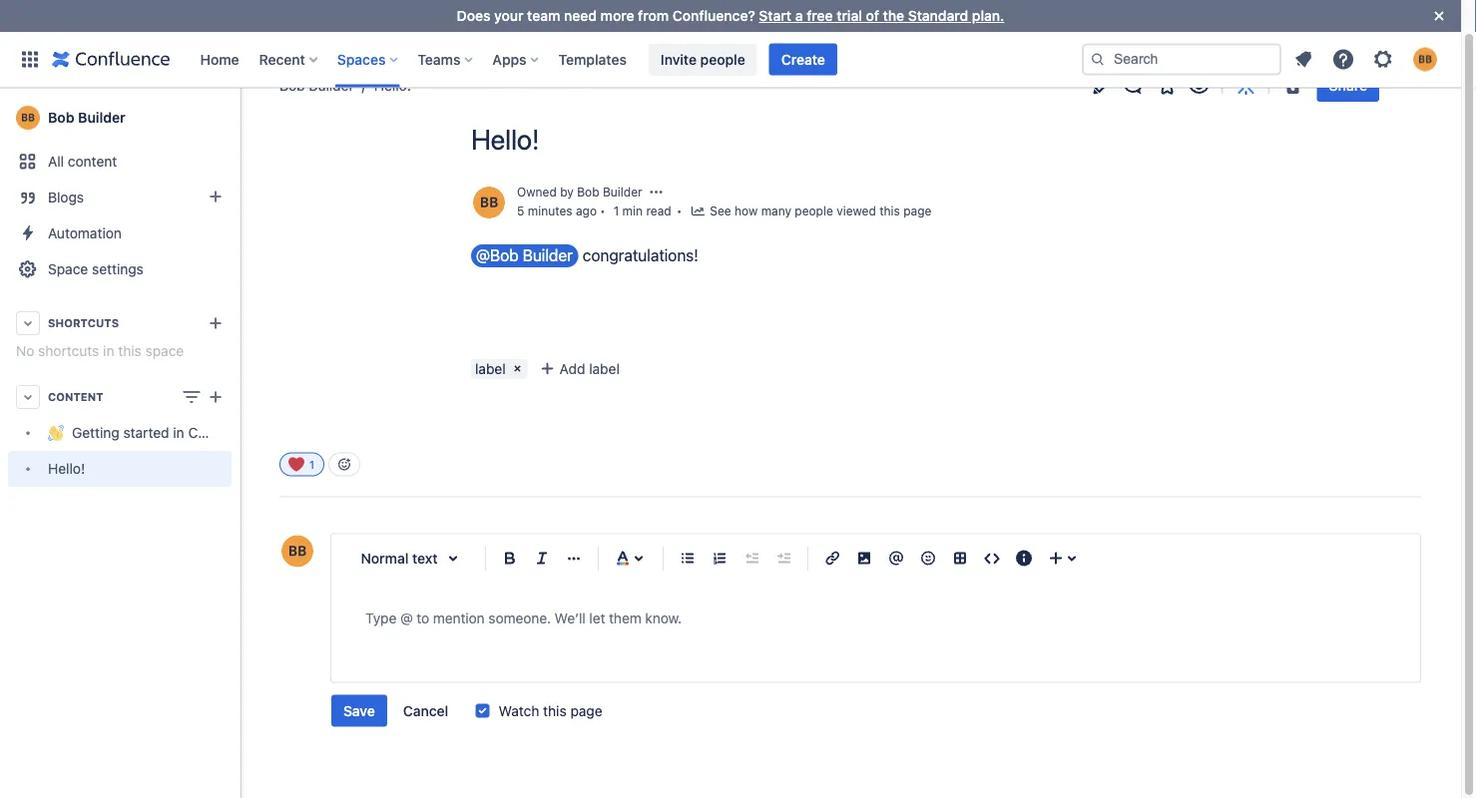 Task type: describe. For each thing, give the bounding box(es) containing it.
normal text
[[361, 550, 438, 566]]

1 vertical spatial page
[[570, 703, 602, 719]]

@bob builder button
[[471, 245, 579, 267]]

a
[[795, 7, 803, 24]]

edit this page image
[[1090, 74, 1114, 98]]

add
[[560, 360, 585, 377]]

save
[[343, 703, 375, 719]]

viewed
[[837, 204, 876, 218]]

create
[[781, 51, 825, 67]]

save button
[[331, 695, 387, 727]]

create a blog image
[[204, 185, 228, 209]]

of
[[866, 7, 879, 24]]

add label
[[560, 360, 620, 377]]

see how many people viewed this page
[[710, 204, 932, 218]]

bob builder image
[[473, 187, 505, 219]]

more
[[600, 7, 634, 24]]

automation
[[48, 225, 122, 242]]

watch this page
[[499, 703, 602, 719]]

min
[[622, 204, 643, 218]]

share button
[[1317, 70, 1379, 102]]

trial
[[837, 7, 862, 24]]

banner containing home
[[0, 31, 1461, 88]]

ago
[[576, 204, 597, 218]]

shortcuts button
[[8, 305, 232, 341]]

the
[[883, 7, 904, 24]]

search image
[[1090, 51, 1106, 67]]

home
[[200, 51, 239, 67]]

space settings
[[48, 261, 144, 277]]

how
[[735, 204, 758, 218]]

@bob builder congratulations!
[[476, 246, 703, 264]]

many
[[761, 204, 791, 218]]

page inside button
[[903, 204, 932, 218]]

your profile and preferences image
[[1413, 47, 1437, 71]]

global element
[[12, 31, 1082, 87]]

info panel image
[[1012, 546, 1036, 570]]

mention image
[[884, 546, 908, 570]]

5 minutes ago
[[517, 204, 597, 218]]

cancel button
[[391, 695, 460, 727]]

getting started in confluence
[[72, 425, 262, 441]]

close image
[[1427, 4, 1451, 28]]

add shortcut image
[[204, 311, 228, 335]]

watch
[[499, 703, 539, 719]]

spaces button
[[331, 43, 406, 75]]

standard
[[908, 7, 968, 24]]

space
[[145, 343, 184, 359]]

normal
[[361, 550, 409, 566]]

blogs link
[[8, 180, 232, 216]]

read
[[646, 204, 671, 218]]

start watching image
[[1187, 74, 1211, 98]]

settings
[[92, 261, 144, 277]]

1 for 1
[[308, 458, 315, 471]]

from
[[638, 7, 669, 24]]

bob builder link for more actions icon
[[279, 76, 354, 96]]

this inside button
[[879, 204, 900, 218]]

teams button
[[412, 43, 480, 75]]

appswitcher icon image
[[18, 47, 42, 71]]

1 button
[[279, 453, 324, 476]]

Add label text field
[[534, 359, 689, 379]]

no
[[16, 343, 34, 359]]

shortcuts
[[38, 343, 99, 359]]

Search field
[[1082, 43, 1282, 75]]

no shortcuts in this space
[[16, 343, 184, 359]]

0 vertical spatial hello! link
[[354, 76, 411, 96]]

star image
[[1155, 74, 1179, 98]]

table image
[[948, 546, 972, 570]]

confluence
[[188, 425, 262, 441]]

templates
[[558, 51, 627, 67]]

in for started
[[173, 425, 184, 441]]

change view image
[[180, 385, 204, 409]]

normal text button
[[351, 536, 477, 580]]

templates link
[[552, 43, 633, 75]]

1 horizontal spatial this
[[543, 703, 567, 719]]

recent
[[259, 51, 305, 67]]

started
[[123, 425, 169, 441]]

builder down the spaces
[[309, 77, 354, 94]]

plan.
[[972, 7, 1004, 24]]

bullet list ⌘⇧8 image
[[676, 546, 700, 570]]

see how many people viewed this page button
[[690, 202, 932, 222]]

does
[[457, 7, 490, 24]]

1 for 1 min read
[[613, 204, 619, 218]]

cancel
[[403, 703, 448, 719]]

link image
[[820, 546, 844, 570]]

0 vertical spatial bob builder
[[279, 77, 354, 94]]

content
[[48, 391, 103, 404]]

0 vertical spatial bob
[[279, 77, 305, 94]]

blogs
[[48, 189, 84, 206]]

spaces
[[337, 51, 386, 67]]



Task type: vqa. For each thing, say whether or not it's contained in the screenshot.
'YOUR PROFILE AND PREFERENCES' icon
yes



Task type: locate. For each thing, give the bounding box(es) containing it.
bob builder link down recent dropdown button
[[279, 76, 354, 96]]

code snippet image
[[980, 546, 1004, 570]]

@bob
[[476, 246, 519, 264]]

emoji image
[[916, 546, 940, 570]]

this right viewed
[[879, 204, 900, 218]]

0 horizontal spatial 1
[[308, 458, 315, 471]]

builder up min
[[603, 185, 642, 199]]

create a page image
[[204, 385, 228, 409]]

bob builder inside space element
[[48, 109, 126, 126]]

1 min read
[[613, 204, 671, 218]]

2 vertical spatial bob builder link
[[577, 185, 642, 199]]

in
[[103, 343, 114, 359], [173, 425, 184, 441]]

hello! down the spaces popup button
[[374, 77, 411, 94]]

hello! down "getting"
[[48, 461, 85, 477]]

create link
[[769, 43, 837, 75]]

people down does your team need more from confluence? start a free trial of the standard plan.
[[700, 51, 745, 67]]

quick summary image
[[1234, 74, 1258, 98]]

0 vertical spatial this
[[879, 204, 900, 218]]

1 left min
[[613, 204, 619, 218]]

bob builder link up all content link in the top left of the page
[[8, 98, 232, 138]]

1 horizontal spatial page
[[903, 204, 932, 218]]

bob builder down recent dropdown button
[[279, 77, 354, 94]]

share
[[1329, 77, 1367, 94]]

1 vertical spatial this
[[118, 343, 142, 359]]

bold ⌘b image
[[498, 546, 522, 570]]

page right viewed
[[903, 204, 932, 218]]

tree inside space element
[[8, 415, 262, 487]]

1 vertical spatial hello!
[[471, 123, 539, 156]]

minutes
[[528, 204, 573, 218]]

this right watch
[[543, 703, 567, 719]]

builder
[[309, 77, 354, 94], [78, 109, 126, 126], [603, 185, 642, 199], [523, 246, 573, 264]]

1 horizontal spatial hello! link
[[354, 76, 411, 96]]

label left clear 'image'
[[475, 360, 506, 377]]

people right many
[[795, 204, 833, 218]]

1 horizontal spatial bob builder
[[279, 77, 354, 94]]

bob builder up all content
[[48, 109, 126, 126]]

automation link
[[8, 216, 232, 252]]

this inside space element
[[118, 343, 142, 359]]

help icon image
[[1331, 47, 1355, 71]]

builder inside space element
[[78, 109, 126, 126]]

getting started in confluence link
[[8, 415, 262, 451]]

0 vertical spatial in
[[103, 343, 114, 359]]

0 vertical spatial page
[[903, 204, 932, 218]]

content button
[[8, 379, 232, 415]]

tree
[[8, 415, 262, 487]]

recent button
[[253, 43, 325, 75]]

bob builder link for collapse sidebar image
[[8, 98, 232, 138]]

hello! link inside tree
[[8, 451, 232, 487]]

0 vertical spatial people
[[700, 51, 745, 67]]

all
[[48, 153, 64, 170]]

add reaction image
[[336, 457, 352, 473]]

all content link
[[8, 144, 232, 180]]

1 vertical spatial in
[[173, 425, 184, 441]]

this
[[879, 204, 900, 218], [118, 343, 142, 359], [543, 703, 567, 719]]

1 vertical spatial bob builder link
[[8, 98, 232, 138]]

space
[[48, 261, 88, 277]]

in right the started
[[173, 425, 184, 441]]

0 horizontal spatial hello!
[[48, 461, 85, 477]]

apps button
[[486, 43, 546, 75]]

space settings link
[[8, 252, 232, 287]]

bob
[[279, 77, 305, 94], [48, 109, 74, 126], [577, 185, 599, 199]]

italic ⌘i image
[[530, 546, 554, 570]]

1 vertical spatial bob builder
[[48, 109, 126, 126]]

need
[[564, 7, 597, 24]]

2 horizontal spatial this
[[879, 204, 900, 218]]

hello! link down the spaces popup button
[[354, 76, 411, 96]]

no restrictions image
[[1281, 74, 1305, 98]]

bob inside space element
[[48, 109, 74, 126]]

2 vertical spatial hello!
[[48, 461, 85, 477]]

start
[[759, 7, 792, 24]]

confluence image
[[52, 47, 170, 71], [52, 47, 170, 71]]

label
[[475, 360, 506, 377], [589, 360, 620, 377]]

invite people button
[[649, 43, 757, 75]]

your
[[494, 7, 524, 24]]

page
[[903, 204, 932, 218], [570, 703, 602, 719]]

hello! link
[[354, 76, 411, 96], [8, 451, 232, 487]]

2 horizontal spatial hello!
[[471, 123, 539, 156]]

hello! link down "getting"
[[8, 451, 232, 487]]

bob builder link up min
[[577, 185, 642, 199]]

shortcuts
[[48, 317, 119, 330]]

builder up content
[[78, 109, 126, 126]]

0 vertical spatial bob builder link
[[279, 76, 354, 96]]

2 label from the left
[[589, 360, 620, 377]]

2 horizontal spatial bob
[[577, 185, 599, 199]]

congratulations!
[[583, 246, 698, 264]]

1 inside button
[[308, 458, 315, 471]]

label link
[[471, 359, 508, 379]]

getting
[[72, 425, 120, 441]]

label inside label link
[[475, 360, 506, 377]]

1
[[613, 204, 619, 218], [308, 458, 315, 471]]

5
[[517, 204, 524, 218]]

manage page ownership image
[[648, 184, 664, 200]]

0 vertical spatial 1
[[613, 204, 619, 218]]

in inside tree
[[173, 425, 184, 441]]

numbered list ⌘⇧7 image
[[708, 546, 732, 570]]

outdent ⇧tab image
[[740, 546, 764, 570]]

0 horizontal spatial bob builder
[[48, 109, 126, 126]]

tree containing getting started in confluence
[[8, 415, 262, 487]]

2 vertical spatial bob
[[577, 185, 599, 199]]

by
[[560, 185, 574, 199]]

1 horizontal spatial bob builder link
[[279, 76, 354, 96]]

team
[[527, 7, 560, 24]]

hello!
[[374, 77, 411, 94], [471, 123, 539, 156], [48, 461, 85, 477]]

1 vertical spatial 1
[[308, 458, 315, 471]]

1 vertical spatial hello! link
[[8, 451, 232, 487]]

0 horizontal spatial page
[[570, 703, 602, 719]]

bob up ago
[[577, 185, 599, 199]]

0 horizontal spatial people
[[700, 51, 745, 67]]

1 vertical spatial bob
[[48, 109, 74, 126]]

more formatting image
[[562, 546, 586, 570]]

collapse sidebar image
[[218, 98, 261, 138]]

content
[[68, 153, 117, 170]]

more actions image
[[1393, 74, 1417, 98]]

1 horizontal spatial label
[[589, 360, 620, 377]]

settings icon image
[[1371, 47, 1395, 71]]

page right watch
[[570, 703, 602, 719]]

indent tab image
[[771, 546, 795, 570]]

space element
[[0, 88, 262, 798]]

bob builder link
[[279, 76, 354, 96], [8, 98, 232, 138], [577, 185, 642, 199]]

0 vertical spatial hello!
[[374, 77, 411, 94]]

teams
[[418, 51, 461, 67]]

text
[[412, 550, 438, 566]]

0 horizontal spatial in
[[103, 343, 114, 359]]

bob up all
[[48, 109, 74, 126]]

:heart: image
[[288, 457, 304, 473], [288, 457, 304, 473]]

0 horizontal spatial hello! link
[[8, 451, 232, 487]]

this down the shortcuts dropdown button
[[118, 343, 142, 359]]

confluence?
[[673, 7, 755, 24]]

0 horizontal spatial label
[[475, 360, 506, 377]]

people inside global "element"
[[700, 51, 745, 67]]

2 horizontal spatial bob builder link
[[577, 185, 642, 199]]

hello! inside tree
[[48, 461, 85, 477]]

invite
[[661, 51, 697, 67]]

1 left add reaction 'image'
[[308, 458, 315, 471]]

1 horizontal spatial in
[[173, 425, 184, 441]]

owned by bob builder
[[517, 185, 642, 199]]

0 horizontal spatial bob builder link
[[8, 98, 232, 138]]

1 horizontal spatial people
[[795, 204, 833, 218]]

notification icon image
[[1291, 47, 1315, 71]]

1 horizontal spatial 1
[[613, 204, 619, 218]]

home link
[[194, 43, 245, 75]]

invite people
[[661, 51, 745, 67]]

in down the shortcuts dropdown button
[[103, 343, 114, 359]]

people
[[700, 51, 745, 67], [795, 204, 833, 218]]

label right add
[[589, 360, 620, 377]]

builder down minutes
[[523, 246, 573, 264]]

add image, video, or file image
[[852, 546, 876, 570]]

0 horizontal spatial bob
[[48, 109, 74, 126]]

1 label from the left
[[475, 360, 506, 377]]

1 horizontal spatial hello!
[[374, 77, 411, 94]]

does your team need more from confluence? start a free trial of the standard plan.
[[457, 7, 1004, 24]]

all content
[[48, 153, 117, 170]]

1 vertical spatial people
[[795, 204, 833, 218]]

apps
[[492, 51, 527, 67]]

bob down recent dropdown button
[[279, 77, 305, 94]]

Main content area, start typing to enter text. text field
[[365, 606, 1386, 630]]

bob builder image
[[281, 535, 313, 567]]

2 vertical spatial this
[[543, 703, 567, 719]]

owned
[[517, 185, 557, 199]]

clear image
[[510, 361, 526, 377]]

0 horizontal spatial this
[[118, 343, 142, 359]]

bob builder
[[279, 77, 354, 94], [48, 109, 126, 126]]

in for shortcuts
[[103, 343, 114, 359]]

free
[[807, 7, 833, 24]]

1 horizontal spatial bob
[[279, 77, 305, 94]]

banner
[[0, 31, 1461, 88]]

hello! up owned on the top of page
[[471, 123, 539, 156]]

start a free trial of the standard plan. link
[[759, 7, 1004, 24]]

see
[[710, 204, 731, 218]]



